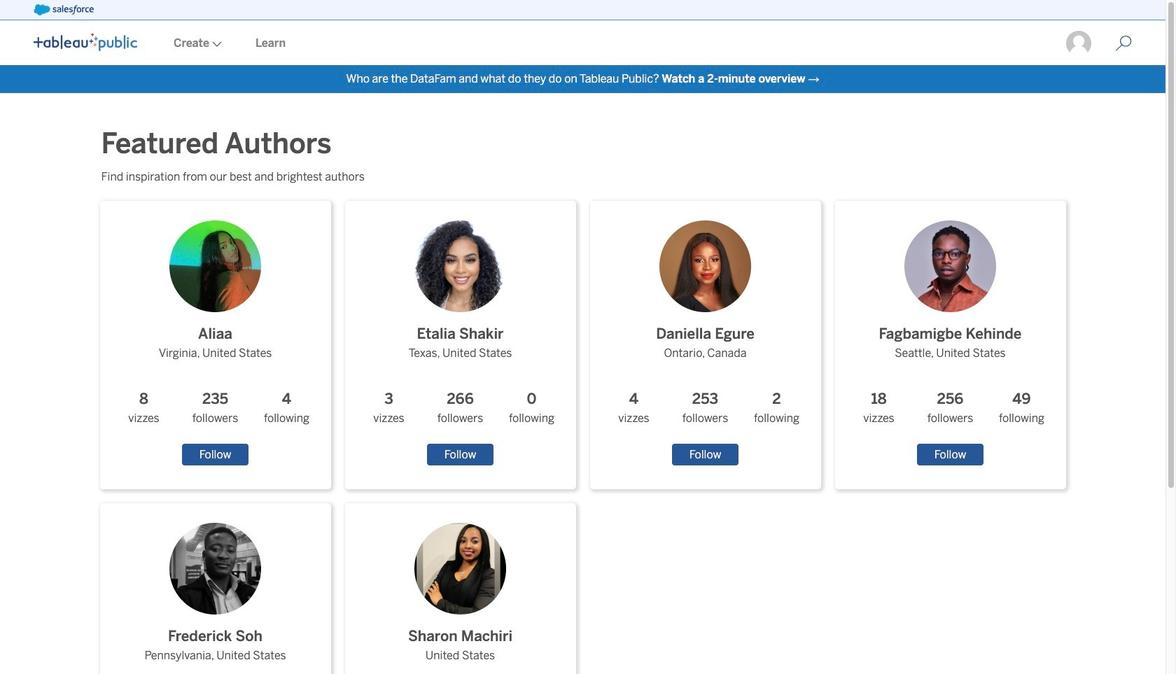 Task type: locate. For each thing, give the bounding box(es) containing it.
avatar image for sharon machiri image
[[415, 523, 506, 615]]

go to search image
[[1099, 35, 1149, 52]]

avatar image for etalia shakir image
[[415, 221, 506, 312]]

avatar image for daniella egure image
[[660, 221, 751, 312]]

avatar image for fagbamigbe kehinde image
[[905, 221, 996, 312]]

featured authors heading
[[101, 124, 343, 163]]

salesforce logo image
[[34, 4, 94, 15]]

tara.schultz image
[[1065, 29, 1093, 57]]



Task type: describe. For each thing, give the bounding box(es) containing it.
create image
[[209, 41, 222, 47]]

logo image
[[34, 33, 137, 51]]

avatar image for frederick  soh image
[[169, 523, 261, 615]]

avatar image for aliaa image
[[169, 221, 261, 312]]



Task type: vqa. For each thing, say whether or not it's contained in the screenshot.
Avatar image for Frederick  Soh
yes



